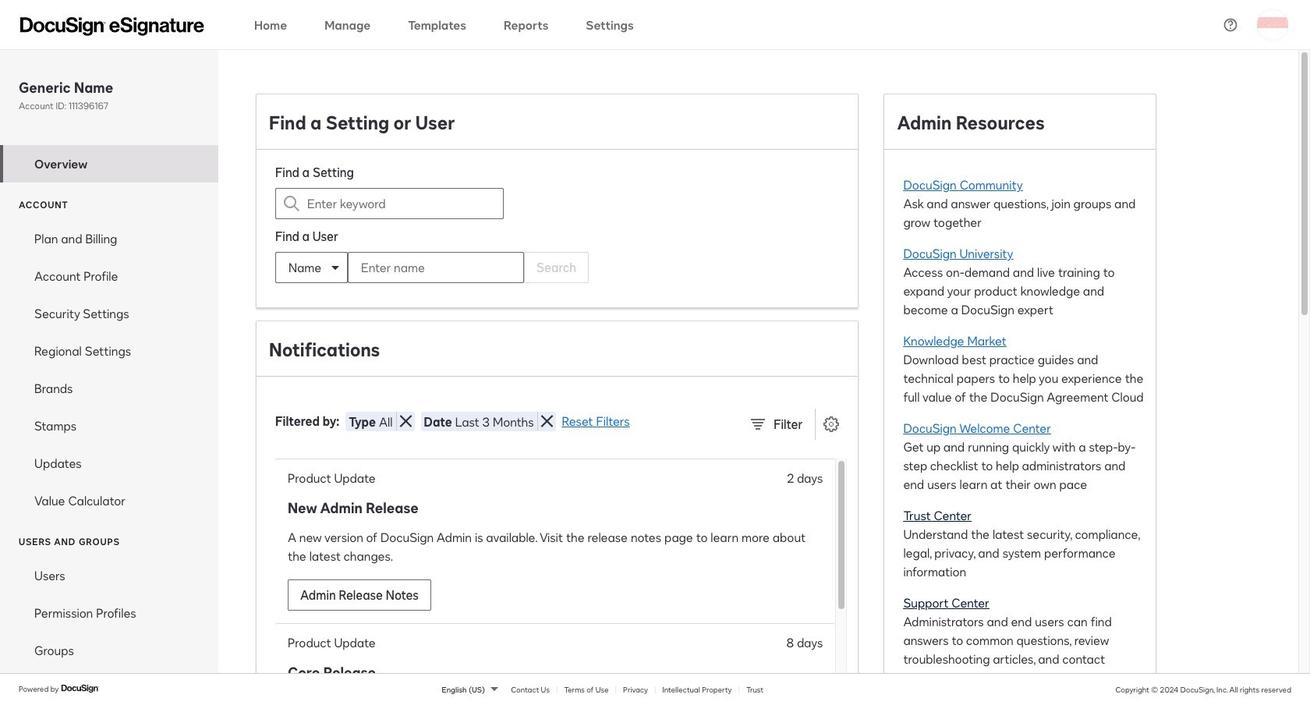 Task type: locate. For each thing, give the bounding box(es) containing it.
your uploaded profile image image
[[1258, 9, 1289, 40]]

Enter name text field
[[349, 253, 492, 282]]

docusign admin image
[[20, 17, 204, 36]]

users and groups element
[[0, 557, 218, 670]]

docusign image
[[61, 683, 100, 695]]



Task type: vqa. For each thing, say whether or not it's contained in the screenshot.
Signing and Sending element
no



Task type: describe. For each thing, give the bounding box(es) containing it.
Enter keyword text field
[[307, 189, 472, 218]]

account element
[[0, 220, 218, 520]]



